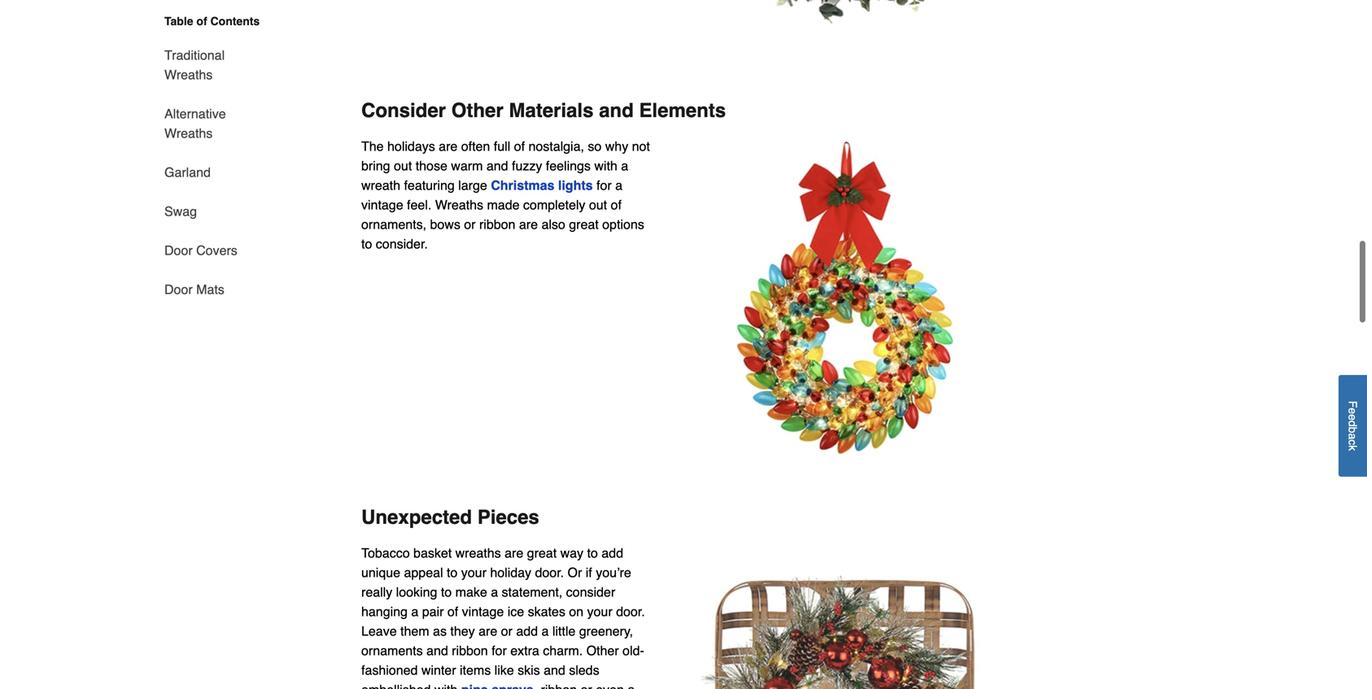 Task type: locate. For each thing, give the bounding box(es) containing it.
greenery,
[[579, 624, 634, 639]]

nostalgia,
[[529, 139, 585, 154]]

1 horizontal spatial vintage
[[462, 604, 504, 619]]

1 horizontal spatial other
[[587, 644, 619, 659]]

1 vertical spatial with
[[435, 683, 458, 690]]

a eucalyptus leaf wreath with a red velvet bow and three white bells. image
[[684, 0, 1006, 52]]

appeal
[[404, 565, 443, 580]]

out down "lights"
[[589, 197, 607, 212]]

1 door from the top
[[164, 243, 193, 258]]

you're
[[596, 565, 632, 580]]

contents
[[210, 15, 260, 28]]

to down the ornaments,
[[361, 236, 372, 251]]

of right full
[[514, 139, 525, 154]]

great
[[569, 217, 599, 232], [527, 546, 557, 561]]

2 door from the top
[[164, 282, 193, 297]]

wreaths down traditional
[[164, 67, 213, 82]]

your up greenery,
[[587, 604, 613, 619]]

0 horizontal spatial your
[[461, 565, 487, 580]]

are inside "the holidays are often full of nostalgia, so why not bring out those warm and fuzzy feelings with a wreath featuring large"
[[439, 139, 458, 154]]

vintage
[[361, 197, 403, 212], [462, 604, 504, 619]]

f
[[1347, 401, 1360, 408]]

0 horizontal spatial other
[[452, 99, 504, 122]]

traditional
[[164, 48, 225, 63]]

for right "lights"
[[597, 178, 612, 193]]

like
[[495, 663, 514, 678]]

and
[[599, 99, 634, 122], [487, 158, 508, 173], [427, 644, 448, 659], [544, 663, 566, 678]]

the
[[361, 139, 384, 154]]

wreaths inside alternative wreaths
[[164, 126, 213, 141]]

door left mats
[[164, 282, 193, 297]]

and down charm.
[[544, 663, 566, 678]]

0 horizontal spatial door.
[[535, 565, 564, 580]]

1 vertical spatial for
[[492, 644, 507, 659]]

with inside the tobacco basket wreaths are great way to add unique appeal to your holiday door. or if you're really looking to make a statement, consider hanging a pair of vintage ice skates on your door. leave them as they are or add a little greenery, ornaments and ribbon for extra charm. other old- fashioned winter items like skis and sleds embellished with
[[435, 683, 458, 690]]

are left also
[[519, 217, 538, 232]]

out down holidays
[[394, 158, 412, 173]]

your up make
[[461, 565, 487, 580]]

0 vertical spatial out
[[394, 158, 412, 173]]

wreaths
[[456, 546, 501, 561]]

b
[[1347, 427, 1360, 434]]

with down why
[[595, 158, 618, 173]]

door for door covers
[[164, 243, 193, 258]]

so
[[588, 139, 602, 154]]

wreaths
[[164, 67, 213, 82], [164, 126, 213, 141], [435, 197, 484, 212]]

add up extra
[[516, 624, 538, 639]]

door mats
[[164, 282, 225, 297]]

door for door mats
[[164, 282, 193, 297]]

0 horizontal spatial with
[[435, 683, 458, 690]]

for inside the tobacco basket wreaths are great way to add unique appeal to your holiday door. or if you're really looking to make a statement, consider hanging a pair of vintage ice skates on your door. leave them as they are or add a little greenery, ornaments and ribbon for extra charm. other old- fashioned winter items like skis and sleds embellished with
[[492, 644, 507, 659]]

0 horizontal spatial or
[[464, 217, 476, 232]]

for a vintage feel. wreaths made completely out of ornaments, bows or ribbon are also great options to consider.
[[361, 178, 645, 251]]

other
[[452, 99, 504, 122], [587, 644, 619, 659]]

great right also
[[569, 217, 599, 232]]

and down full
[[487, 158, 508, 173]]

1 vertical spatial add
[[516, 624, 538, 639]]

as
[[433, 624, 447, 639]]

with inside "the holidays are often full of nostalgia, so why not bring out those warm and fuzzy feelings with a wreath featuring large"
[[595, 158, 618, 173]]

great left way
[[527, 546, 557, 561]]

ribbon up items
[[452, 644, 488, 659]]

for up like
[[492, 644, 507, 659]]

other down greenery,
[[587, 644, 619, 659]]

1 vertical spatial or
[[501, 624, 513, 639]]

of right table
[[197, 15, 207, 28]]

0 horizontal spatial for
[[492, 644, 507, 659]]

a inside "the holidays are often full of nostalgia, so why not bring out those warm and fuzzy feelings with a wreath featuring large"
[[621, 158, 629, 173]]

items
[[460, 663, 491, 678]]

door. left or
[[535, 565, 564, 580]]

of right pair
[[448, 604, 459, 619]]

a
[[621, 158, 629, 173], [616, 178, 623, 193], [1347, 434, 1360, 440], [491, 585, 498, 600], [411, 604, 419, 619], [542, 624, 549, 639]]

wreaths inside the traditional wreaths
[[164, 67, 213, 82]]

hanging
[[361, 604, 408, 619]]

add
[[602, 546, 624, 561], [516, 624, 538, 639]]

alternative wreaths
[[164, 106, 226, 141]]

consider other materials and elements
[[361, 99, 726, 122]]

door. up greenery,
[[616, 604, 645, 619]]

1 horizontal spatial out
[[589, 197, 607, 212]]

a inside for a vintage feel. wreaths made completely out of ornaments, bows or ribbon are also great options to consider.
[[616, 178, 623, 193]]

statement,
[[502, 585, 563, 600]]

1 vertical spatial ribbon
[[452, 644, 488, 659]]

1 horizontal spatial for
[[597, 178, 612, 193]]

feelings
[[546, 158, 591, 173]]

alternative wreaths link
[[164, 94, 267, 153]]

pair
[[422, 604, 444, 619]]

or
[[464, 217, 476, 232], [501, 624, 513, 639]]

wreaths down large
[[435, 197, 484, 212]]

ribbon inside the tobacco basket wreaths are great way to add unique appeal to your holiday door. or if you're really looking to make a statement, consider hanging a pair of vintage ice skates on your door. leave them as they are or add a little greenery, ornaments and ribbon for extra charm. other old- fashioned winter items like skis and sleds embellished with
[[452, 644, 488, 659]]

christmas lights link
[[491, 178, 593, 193]]

are up those in the top left of the page
[[439, 139, 458, 154]]

of up options at top
[[611, 197, 622, 212]]

vintage down wreath
[[361, 197, 403, 212]]

1 e from the top
[[1347, 408, 1360, 415]]

1 horizontal spatial with
[[595, 158, 618, 173]]

made
[[487, 197, 520, 212]]

0 vertical spatial vintage
[[361, 197, 403, 212]]

unexpected
[[361, 506, 472, 529]]

add up you're
[[602, 546, 624, 561]]

fuzzy
[[512, 158, 543, 173]]

consider
[[566, 585, 616, 600]]

or right bows
[[464, 217, 476, 232]]

0 vertical spatial with
[[595, 158, 618, 173]]

1 vertical spatial out
[[589, 197, 607, 212]]

0 vertical spatial or
[[464, 217, 476, 232]]

0 horizontal spatial vintage
[[361, 197, 403, 212]]

0 horizontal spatial great
[[527, 546, 557, 561]]

1 vertical spatial your
[[587, 604, 613, 619]]

with down winter
[[435, 683, 458, 690]]

0 vertical spatial your
[[461, 565, 487, 580]]

wreaths down alternative
[[164, 126, 213, 141]]

table
[[164, 15, 193, 28]]

to up make
[[447, 565, 458, 580]]

wreaths inside for a vintage feel. wreaths made completely out of ornaments, bows or ribbon are also great options to consider.
[[435, 197, 484, 212]]

door covers link
[[164, 231, 238, 270]]

or down ice
[[501, 624, 513, 639]]

are
[[439, 139, 458, 154], [519, 217, 538, 232], [505, 546, 524, 561], [479, 624, 498, 639]]

e up b
[[1347, 415, 1360, 421]]

vintage down make
[[462, 604, 504, 619]]

1 horizontal spatial add
[[602, 546, 624, 561]]

0 vertical spatial great
[[569, 217, 599, 232]]

e up d
[[1347, 408, 1360, 415]]

1 vertical spatial door
[[164, 282, 193, 297]]

2 vertical spatial wreaths
[[435, 197, 484, 212]]

other up often
[[452, 99, 504, 122]]

0 vertical spatial door
[[164, 243, 193, 258]]

way
[[561, 546, 584, 561]]

featuring
[[404, 178, 455, 193]]

swag link
[[164, 192, 197, 231]]

0 horizontal spatial out
[[394, 158, 412, 173]]

1 vertical spatial vintage
[[462, 604, 504, 619]]

your
[[461, 565, 487, 580], [587, 604, 613, 619]]

door up the door mats link
[[164, 243, 193, 258]]

wreath
[[361, 178, 401, 193]]

wreaths for alternative wreaths
[[164, 126, 213, 141]]

0 vertical spatial add
[[602, 546, 624, 561]]

1 horizontal spatial door.
[[616, 604, 645, 619]]

or
[[568, 565, 582, 580]]

1 vertical spatial wreaths
[[164, 126, 213, 141]]

0 vertical spatial ribbon
[[480, 217, 516, 232]]

with
[[595, 158, 618, 173], [435, 683, 458, 690]]

skis
[[518, 663, 540, 678]]

0 vertical spatial other
[[452, 99, 504, 122]]

tobacco basket wreaths are great way to add unique appeal to your holiday door. or if you're really looking to make a statement, consider hanging a pair of vintage ice skates on your door. leave them as they are or add a little greenery, ornaments and ribbon for extra charm. other old- fashioned winter items like skis and sleds embellished with
[[361, 546, 645, 690]]

ribbon down made
[[480, 217, 516, 232]]

e
[[1347, 408, 1360, 415], [1347, 415, 1360, 421]]

alternative
[[164, 106, 226, 121]]

1 vertical spatial other
[[587, 644, 619, 659]]

0 vertical spatial for
[[597, 178, 612, 193]]

lights
[[558, 178, 593, 193]]

to
[[361, 236, 372, 251], [587, 546, 598, 561], [447, 565, 458, 580], [441, 585, 452, 600]]

1 horizontal spatial or
[[501, 624, 513, 639]]

them
[[401, 624, 430, 639]]

for
[[597, 178, 612, 193], [492, 644, 507, 659]]

1 horizontal spatial great
[[569, 217, 599, 232]]

vintage inside for a vintage feel. wreaths made completely out of ornaments, bows or ribbon are also great options to consider.
[[361, 197, 403, 212]]

are up holiday
[[505, 546, 524, 561]]

door.
[[535, 565, 564, 580], [616, 604, 645, 619]]

to inside for a vintage feel. wreaths made completely out of ornaments, bows or ribbon are also great options to consider.
[[361, 236, 372, 251]]

christmas lights
[[491, 178, 593, 193]]

extra
[[511, 644, 540, 659]]

0 vertical spatial wreaths
[[164, 67, 213, 82]]

a wreath made of vintage-style multicolor christmas lights with a red bow and green holly leaf. image
[[684, 137, 1006, 459]]

skates
[[528, 604, 566, 619]]

1 vertical spatial great
[[527, 546, 557, 561]]

1 horizontal spatial your
[[587, 604, 613, 619]]



Task type: vqa. For each thing, say whether or not it's contained in the screenshot.
the step
no



Task type: describe. For each thing, give the bounding box(es) containing it.
materials
[[509, 99, 594, 122]]

are inside for a vintage feel. wreaths made completely out of ornaments, bows or ribbon are also great options to consider.
[[519, 217, 538, 232]]

holiday
[[490, 565, 532, 580]]

0 vertical spatial door.
[[535, 565, 564, 580]]

a inside button
[[1347, 434, 1360, 440]]

often
[[461, 139, 490, 154]]

out inside for a vintage feel. wreaths made completely out of ornaments, bows or ribbon are also great options to consider.
[[589, 197, 607, 212]]

f e e d b a c k
[[1347, 401, 1360, 451]]

of inside "the holidays are often full of nostalgia, so why not bring out those warm and fuzzy feelings with a wreath featuring large"
[[514, 139, 525, 154]]

or inside for a vintage feel. wreaths made completely out of ornaments, bows or ribbon are also great options to consider.
[[464, 217, 476, 232]]

a wreath with red ornaments and pinecones attached to a tobacco basket. image
[[684, 544, 1006, 690]]

covers
[[196, 243, 238, 258]]

1 vertical spatial door.
[[616, 604, 645, 619]]

and up winter
[[427, 644, 448, 659]]

feel.
[[407, 197, 432, 212]]

are right they
[[479, 624, 498, 639]]

ribbon inside for a vintage feel. wreaths made completely out of ornaments, bows or ribbon are also great options to consider.
[[480, 217, 516, 232]]

leave
[[361, 624, 397, 639]]

d
[[1347, 421, 1360, 427]]

winter
[[422, 663, 456, 678]]

table of contents
[[164, 15, 260, 28]]

pieces
[[478, 506, 540, 529]]

traditional wreaths
[[164, 48, 225, 82]]

door covers
[[164, 243, 238, 258]]

vintage inside the tobacco basket wreaths are great way to add unique appeal to your holiday door. or if you're really looking to make a statement, consider hanging a pair of vintage ice skates on your door. leave them as they are or add a little greenery, ornaments and ribbon for extra charm. other old- fashioned winter items like skis and sleds embellished with
[[462, 604, 504, 619]]

swag
[[164, 204, 197, 219]]

not
[[632, 139, 650, 154]]

great inside for a vintage feel. wreaths made completely out of ornaments, bows or ribbon are also great options to consider.
[[569, 217, 599, 232]]

traditional wreaths link
[[164, 36, 267, 94]]

unexpected pieces
[[361, 506, 540, 529]]

the holidays are often full of nostalgia, so why not bring out those warm and fuzzy feelings with a wreath featuring large
[[361, 139, 650, 193]]

garland
[[164, 165, 211, 180]]

why
[[606, 139, 629, 154]]

out inside "the holidays are often full of nostalgia, so why not bring out those warm and fuzzy feelings with a wreath featuring large"
[[394, 158, 412, 173]]

consider.
[[376, 236, 428, 251]]

if
[[586, 565, 593, 580]]

c
[[1347, 440, 1360, 446]]

door mats link
[[164, 270, 225, 300]]

tobacco
[[361, 546, 410, 561]]

unique
[[361, 565, 401, 580]]

garland link
[[164, 153, 211, 192]]

and inside "the holidays are often full of nostalgia, so why not bring out those warm and fuzzy feelings with a wreath featuring large"
[[487, 158, 508, 173]]

consider
[[361, 99, 446, 122]]

bring
[[361, 158, 390, 173]]

embellished
[[361, 683, 431, 690]]

of inside for a vintage feel. wreaths made completely out of ornaments, bows or ribbon are also great options to consider.
[[611, 197, 622, 212]]

to up pair
[[441, 585, 452, 600]]

really
[[361, 585, 393, 600]]

looking
[[396, 585, 438, 600]]

or inside the tobacco basket wreaths are great way to add unique appeal to your holiday door. or if you're really looking to make a statement, consider hanging a pair of vintage ice skates on your door. leave them as they are or add a little greenery, ornaments and ribbon for extra charm. other old- fashioned winter items like skis and sleds embellished with
[[501, 624, 513, 639]]

those
[[416, 158, 448, 173]]

old-
[[623, 644, 645, 659]]

they
[[451, 624, 475, 639]]

options
[[603, 217, 645, 232]]

mats
[[196, 282, 225, 297]]

bows
[[430, 217, 461, 232]]

wreaths for traditional wreaths
[[164, 67, 213, 82]]

ornaments
[[361, 644, 423, 659]]

f e e d b a c k button
[[1339, 375, 1368, 477]]

2 e from the top
[[1347, 415, 1360, 421]]

charm.
[[543, 644, 583, 659]]

of inside the tobacco basket wreaths are great way to add unique appeal to your holiday door. or if you're really looking to make a statement, consider hanging a pair of vintage ice skates on your door. leave them as they are or add a little greenery, ornaments and ribbon for extra charm. other old- fashioned winter items like skis and sleds embellished with
[[448, 604, 459, 619]]

basket
[[414, 546, 452, 561]]

ice
[[508, 604, 524, 619]]

on
[[569, 604, 584, 619]]

table of contents element
[[145, 13, 267, 300]]

k
[[1347, 446, 1360, 451]]

0 horizontal spatial add
[[516, 624, 538, 639]]

holidays
[[388, 139, 435, 154]]

and up why
[[599, 99, 634, 122]]

sleds
[[569, 663, 600, 678]]

other inside the tobacco basket wreaths are great way to add unique appeal to your holiday door. or if you're really looking to make a statement, consider hanging a pair of vintage ice skates on your door. leave them as they are or add a little greenery, ornaments and ribbon for extra charm. other old- fashioned winter items like skis and sleds embellished with
[[587, 644, 619, 659]]

completely
[[523, 197, 586, 212]]

large
[[459, 178, 487, 193]]

make
[[456, 585, 487, 600]]

to up if
[[587, 546, 598, 561]]

full
[[494, 139, 511, 154]]

warm
[[451, 158, 483, 173]]

great inside the tobacco basket wreaths are great way to add unique appeal to your holiday door. or if you're really looking to make a statement, consider hanging a pair of vintage ice skates on your door. leave them as they are or add a little greenery, ornaments and ribbon for extra charm. other old- fashioned winter items like skis and sleds embellished with
[[527, 546, 557, 561]]

elements
[[639, 99, 726, 122]]

christmas
[[491, 178, 555, 193]]

ornaments,
[[361, 217, 427, 232]]

also
[[542, 217, 566, 232]]

fashioned
[[361, 663, 418, 678]]

for inside for a vintage feel. wreaths made completely out of ornaments, bows or ribbon are also great options to consider.
[[597, 178, 612, 193]]

little
[[553, 624, 576, 639]]



